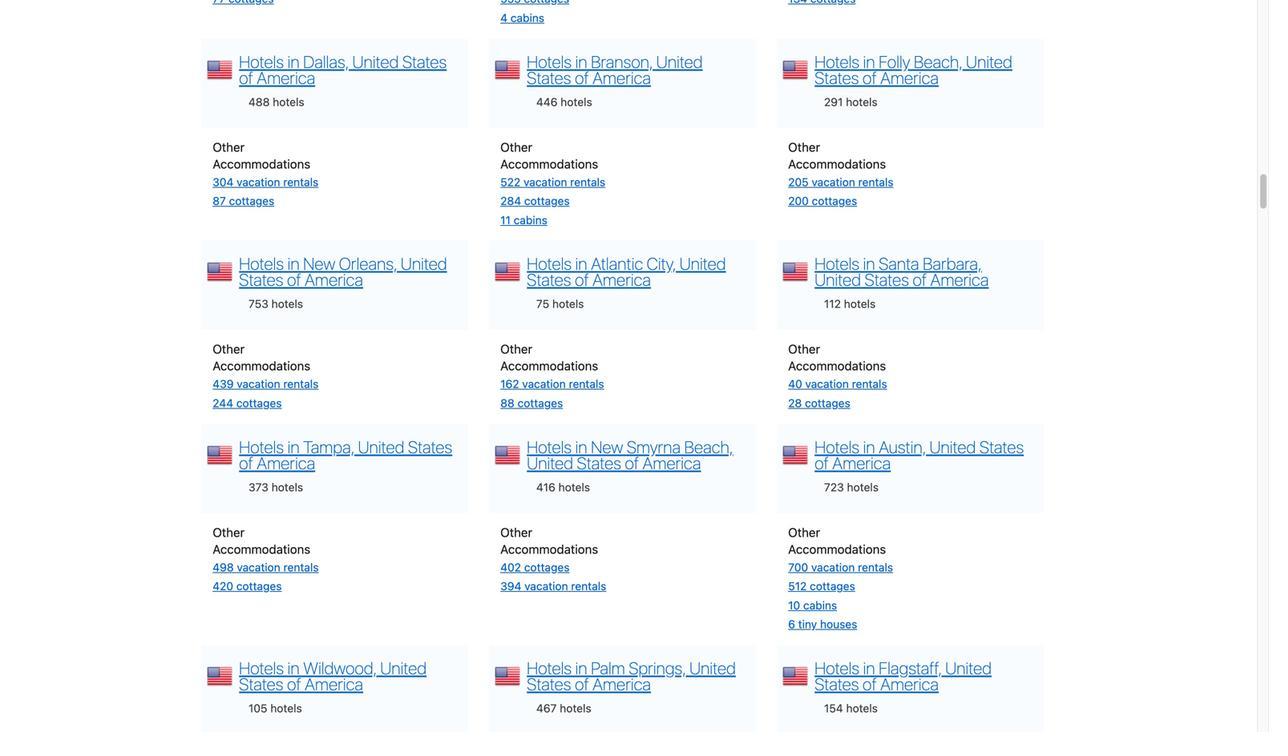 Task type: describe. For each thing, give the bounding box(es) containing it.
other for hotels in atlantic city, united states of america
[[500, 342, 532, 356]]

hotels inside hotels in folly beach, united states of america 291 hotels
[[846, 95, 878, 108]]

of inside hotels in santa barbara, united states of america 112 hotels
[[913, 270, 927, 290]]

105
[[249, 702, 267, 715]]

states inside hotels in tampa, united states of america 373 hotels
[[408, 437, 452, 457]]

states inside the hotels in dallas, united states of america 488 hotels
[[402, 52, 447, 72]]

of inside hotels in tampa, united states of america 373 hotels
[[239, 453, 253, 473]]

folly
[[879, 52, 910, 72]]

states inside hotels in new smyrna beach, united states of america 416 hotels
[[577, 453, 621, 473]]

700
[[788, 561, 808, 574]]

hotels in new smyrna beach, united states of america 416 hotels
[[527, 437, 733, 494]]

barbara,
[[923, 254, 982, 274]]

states inside the hotels in new orleans, united states of america 753 hotels
[[239, 270, 283, 290]]

cottages for hotels in austin, united states of america
[[810, 580, 855, 593]]

other accommodations 439 vacation rentals 244 cottages
[[213, 342, 319, 410]]

439 vacation rentals link
[[213, 378, 319, 391]]

88 cottages link
[[500, 397, 563, 410]]

40 vacation rentals link
[[788, 378, 887, 391]]

city,
[[647, 254, 676, 274]]

28
[[788, 397, 802, 410]]

accommodations for hotels in austin, united states of america
[[788, 542, 886, 557]]

hotels inside 'hotels in branson, united states of america 446 hotels'
[[561, 95, 592, 108]]

in for hotels in folly beach, united states of america
[[863, 52, 875, 72]]

america inside hotels in santa barbara, united states of america 112 hotels
[[930, 270, 989, 290]]

other for hotels in folly beach, united states of america
[[788, 140, 820, 154]]

accommodations for hotels in branson, united states of america
[[500, 157, 598, 171]]

4 cabins link
[[500, 11, 544, 24]]

cottages for hotels in new orleans, united states of america
[[236, 397, 282, 410]]

america inside the hotels in atlantic city, united states of america 75 hotels
[[592, 270, 651, 290]]

new for america
[[303, 254, 335, 274]]

cottages for hotels in folly beach, united states of america
[[812, 194, 857, 208]]

hotels in branson, united states of america 446 hotels
[[527, 52, 703, 108]]

hotels in santa barbara, united states of america 112 hotels
[[815, 254, 989, 311]]

other for hotels in branson, united states of america
[[500, 140, 532, 154]]

hotels in branson, united states of america link
[[527, 52, 703, 88]]

austin,
[[879, 437, 926, 457]]

orleans,
[[339, 254, 397, 274]]

402 cottages link
[[500, 561, 570, 574]]

vacation for hotels in santa barbara, united states of america
[[805, 378, 849, 391]]

hotels for hotels in austin, united states of america
[[815, 437, 859, 457]]

united inside hotels in tampa, united states of america 373 hotels
[[358, 437, 404, 457]]

hotels in new smyrna beach, united states of america link
[[527, 437, 733, 473]]

6
[[788, 618, 795, 631]]

hotels in atlantic city, united states of america 75 hotels
[[527, 254, 726, 311]]

america inside hotels in folly beach, united states of america 291 hotels
[[880, 68, 939, 88]]

hotels inside the hotels in dallas, united states of america 488 hotels
[[273, 95, 304, 108]]

houses
[[820, 618, 857, 631]]

other for hotels in new orleans, united states of america
[[213, 342, 245, 356]]

of inside the hotels in atlantic city, united states of america 75 hotels
[[575, 270, 589, 290]]

america inside hotels in palm springs, united states of america 467 hotels
[[592, 675, 651, 695]]

united inside 'hotels in branson, united states of america 446 hotels'
[[656, 52, 703, 72]]

united inside the hotels in atlantic city, united states of america 75 hotels
[[680, 254, 726, 274]]

hotels for hotels in santa barbara, united states of america
[[815, 254, 859, 274]]

tiny
[[798, 618, 817, 631]]

united inside the hotels in dallas, united states of america 488 hotels
[[352, 52, 399, 72]]

cabins for hotels in austin, united states of america
[[803, 599, 837, 612]]

flagstaff,
[[879, 659, 942, 679]]

40
[[788, 378, 802, 391]]

of inside hotels in folly beach, united states of america 291 hotels
[[863, 68, 877, 88]]

11 cabins link
[[500, 214, 547, 227]]

smyrna
[[627, 437, 681, 457]]

america inside hotels in tampa, united states of america 373 hotels
[[257, 453, 315, 473]]

hotels in flagstaff, united states of america link
[[815, 659, 992, 695]]

hotels inside hotels in flagstaff, united states of america 154 hotels
[[846, 702, 878, 715]]

states inside hotels in austin, united states of america 723 hotels
[[980, 437, 1024, 457]]

of inside hotels in wildwood, united states of america 105 hotels
[[287, 675, 301, 695]]

hotels in santa barbara, united states of america link
[[815, 254, 989, 290]]

hotels for hotels in wildwood, united states of america
[[239, 659, 284, 679]]

373
[[249, 481, 268, 494]]

hotels in wildwood, united states of america 105 hotels
[[239, 659, 427, 715]]

of inside hotels in austin, united states of america 723 hotels
[[815, 453, 829, 473]]

in for hotels in tampa, united states of america
[[287, 437, 300, 457]]

other for hotels in santa barbara, united states of america
[[788, 342, 820, 356]]

other accommodations 522 vacation rentals 284 cottages 11 cabins
[[500, 140, 605, 227]]

dallas,
[[303, 52, 349, 72]]

states inside hotels in folly beach, united states of america 291 hotels
[[815, 68, 859, 88]]

402
[[500, 561, 521, 574]]

hotels in new orleans, united states of america link
[[239, 254, 447, 290]]

522 vacation rentals link
[[500, 175, 605, 189]]

hotels inside hotels in tampa, united states of america 373 hotels
[[271, 481, 303, 494]]

cottages inside other accommodations 402 cottages 394 vacation rentals
[[524, 561, 570, 574]]

other for hotels in austin, united states of america
[[788, 525, 820, 540]]

hotels in atlantic city, united states of america link
[[527, 254, 726, 290]]

hotels in flagstaff, united states of america 154 hotels
[[815, 659, 992, 715]]

in for hotels in flagstaff, united states of america
[[863, 659, 875, 679]]

hotels for hotels in new smyrna beach, united states of america
[[527, 437, 572, 457]]

11
[[500, 214, 511, 227]]

cottages for hotels in dallas, united states of america
[[229, 194, 274, 208]]

4
[[500, 11, 508, 24]]

88
[[500, 397, 515, 410]]

other accommodations 498 vacation rentals 420 cottages
[[213, 525, 319, 593]]

hotels in dallas, united states of america link
[[239, 52, 447, 88]]

hotels inside hotels in wildwood, united states of america 105 hotels
[[270, 702, 302, 715]]

291
[[824, 95, 843, 108]]

of inside hotels in palm springs, united states of america 467 hotels
[[575, 675, 589, 695]]

other accommodations 162 vacation rentals 88 cottages
[[500, 342, 604, 410]]

512 cottages link
[[788, 580, 855, 593]]

162
[[500, 378, 519, 391]]

other accommodations 205 vacation rentals 200 cottages
[[788, 140, 894, 208]]

atlantic
[[591, 254, 643, 274]]

hotels for hotels in branson, united states of america
[[527, 52, 572, 72]]

hotels inside hotels in austin, united states of america 723 hotels
[[847, 481, 879, 494]]

accommodations for hotels in dallas, united states of america
[[213, 157, 310, 171]]

vacation for hotels in branson, united states of america
[[524, 175, 567, 189]]

488
[[249, 95, 270, 108]]

tampa,
[[303, 437, 354, 457]]

other for hotels in tampa, united states of america
[[213, 525, 245, 540]]

cottages for hotels in branson, united states of america
[[524, 194, 570, 208]]

200 cottages link
[[788, 194, 857, 208]]

beach, inside hotels in folly beach, united states of america 291 hotels
[[914, 52, 962, 72]]

205 vacation rentals link
[[788, 175, 894, 189]]

of inside 'hotels in branson, united states of america 446 hotels'
[[575, 68, 589, 88]]

hotels inside the hotels in atlantic city, united states of america 75 hotels
[[552, 298, 584, 311]]

santa
[[879, 254, 919, 274]]

723
[[824, 481, 844, 494]]

rentals for dallas,
[[283, 175, 318, 189]]

hotels inside hotels in santa barbara, united states of america 112 hotels
[[844, 298, 876, 311]]

united inside hotels in palm springs, united states of america 467 hotels
[[689, 659, 736, 679]]

hotels inside hotels in palm springs, united states of america 467 hotels
[[560, 702, 591, 715]]

states inside hotels in santa barbara, united states of america 112 hotels
[[865, 270, 909, 290]]

other for hotels in dallas, united states of america
[[213, 140, 245, 154]]

467
[[536, 702, 557, 715]]

states inside hotels in palm springs, united states of america 467 hotels
[[527, 675, 571, 695]]

446
[[536, 95, 558, 108]]

vacation for hotels in folly beach, united states of america
[[812, 175, 855, 189]]

0 vertical spatial cabins
[[511, 11, 544, 24]]



Task type: locate. For each thing, give the bounding box(es) containing it.
accommodations for hotels in folly beach, united states of america
[[788, 157, 886, 171]]

united inside hotels in new smyrna beach, united states of america 416 hotels
[[527, 453, 573, 473]]

united inside hotels in folly beach, united states of america 291 hotels
[[966, 52, 1012, 72]]

hotels for hotels in atlantic city, united states of america
[[527, 254, 572, 274]]

accommodations for hotels in santa barbara, united states of america
[[788, 359, 886, 373]]

hotels inside hotels in flagstaff, united states of america 154 hotels
[[815, 659, 859, 679]]

of inside the hotels in dallas, united states of america 488 hotels
[[239, 68, 253, 88]]

other inside the other accommodations 304 vacation rentals 87 cottages
[[213, 140, 245, 154]]

hotels inside 'hotels in branson, united states of america 446 hotels'
[[527, 52, 572, 72]]

753
[[249, 298, 268, 311]]

in inside the hotels in atlantic city, united states of america 75 hotels
[[575, 254, 587, 274]]

other inside other accommodations 439 vacation rentals 244 cottages
[[213, 342, 245, 356]]

states
[[402, 52, 447, 72], [527, 68, 571, 88], [815, 68, 859, 88], [239, 270, 283, 290], [527, 270, 571, 290], [865, 270, 909, 290], [408, 437, 452, 457], [980, 437, 1024, 457], [577, 453, 621, 473], [239, 675, 283, 695], [527, 675, 571, 695], [815, 675, 859, 695]]

0 horizontal spatial new
[[303, 254, 335, 274]]

in for hotels in palm springs, united states of america
[[575, 659, 587, 679]]

accommodations for hotels in new smyrna beach, united states of america
[[500, 542, 598, 557]]

hotels right 753
[[271, 298, 303, 311]]

162 vacation rentals link
[[500, 378, 604, 391]]

in for hotels in wildwood, united states of america
[[287, 659, 300, 679]]

hotels right 154
[[846, 702, 878, 715]]

cottages down 498 vacation rentals link
[[236, 580, 282, 593]]

vacation for hotels in atlantic city, united states of america
[[522, 378, 566, 391]]

hotels inside the hotels in new orleans, united states of america 753 hotels
[[239, 254, 284, 274]]

hotels up 416
[[527, 437, 572, 457]]

205
[[788, 175, 809, 189]]

rentals inside other accommodations 162 vacation rentals 88 cottages
[[569, 378, 604, 391]]

accommodations up 205 vacation rentals link
[[788, 157, 886, 171]]

accommodations up 402 cottages link
[[500, 542, 598, 557]]

palm
[[591, 659, 625, 679]]

rentals for folly
[[858, 175, 894, 189]]

accommodations for hotels in new orleans, united states of america
[[213, 359, 310, 373]]

cottages down 304 vacation rentals link
[[229, 194, 274, 208]]

accommodations inside other accommodations 205 vacation rentals 200 cottages
[[788, 157, 886, 171]]

in left flagstaff,
[[863, 659, 875, 679]]

hotels inside hotels in austin, united states of america 723 hotels
[[815, 437, 859, 457]]

hotels for hotels in dallas, united states of america
[[239, 52, 284, 72]]

hotels up 488 on the top left of the page
[[239, 52, 284, 72]]

accommodations inside other accommodations 439 vacation rentals 244 cottages
[[213, 359, 310, 373]]

other up 700
[[788, 525, 820, 540]]

cottages down 439 vacation rentals link
[[236, 397, 282, 410]]

in for hotels in austin, united states of america
[[863, 437, 875, 457]]

united inside hotels in austin, united states of america 723 hotels
[[930, 437, 976, 457]]

cottages inside the other accommodations 304 vacation rentals 87 cottages
[[229, 194, 274, 208]]

cabins inside "other accommodations 522 vacation rentals 284 cottages 11 cabins"
[[514, 214, 547, 227]]

vacation up the 200 cottages link
[[812, 175, 855, 189]]

vacation up 284 cottages link
[[524, 175, 567, 189]]

cabins
[[511, 11, 544, 24], [514, 214, 547, 227], [803, 599, 837, 612]]

in left folly
[[863, 52, 875, 72]]

other accommodations 40 vacation rentals 28 cottages
[[788, 342, 887, 410]]

other up 162
[[500, 342, 532, 356]]

10 cabins link
[[788, 599, 837, 612]]

america inside hotels in new smyrna beach, united states of america 416 hotels
[[643, 453, 701, 473]]

hotels inside hotels in tampa, united states of america 373 hotels
[[239, 437, 284, 457]]

america inside the hotels in new orleans, united states of america 753 hotels
[[305, 270, 363, 290]]

cottages
[[229, 194, 274, 208], [524, 194, 570, 208], [812, 194, 857, 208], [236, 397, 282, 410], [518, 397, 563, 410], [805, 397, 850, 410], [524, 561, 570, 574], [236, 580, 282, 593], [810, 580, 855, 593]]

other accommodations 402 cottages 394 vacation rentals
[[500, 525, 606, 593]]

hotels right the 105
[[270, 702, 302, 715]]

united inside hotels in santa barbara, united states of america 112 hotels
[[815, 270, 861, 290]]

accommodations inside the other accommodations 304 vacation rentals 87 cottages
[[213, 157, 310, 171]]

vacation up 512 cottages link
[[811, 561, 855, 574]]

america inside hotels in austin, united states of america 723 hotels
[[832, 453, 891, 473]]

vacation for hotels in austin, united states of america
[[811, 561, 855, 574]]

10
[[788, 599, 800, 612]]

cottages inside other accommodations 162 vacation rentals 88 cottages
[[518, 397, 563, 410]]

in left tampa,
[[287, 437, 300, 457]]

other up 304
[[213, 140, 245, 154]]

cottages inside "other accommodations 522 vacation rentals 284 cottages 11 cabins"
[[524, 194, 570, 208]]

hotels right 467
[[560, 702, 591, 715]]

vacation down 402 cottages link
[[524, 580, 568, 593]]

vacation inside the other accommodations 304 vacation rentals 87 cottages
[[237, 175, 280, 189]]

hotels inside the hotels in atlantic city, united states of america 75 hotels
[[527, 254, 572, 274]]

hotels right 291
[[846, 95, 878, 108]]

hotels in wildwood, united states of america link
[[239, 659, 427, 695]]

accommodations inside other accommodations 402 cottages 394 vacation rentals
[[500, 542, 598, 557]]

0 vertical spatial beach,
[[914, 52, 962, 72]]

hotels right 446
[[561, 95, 592, 108]]

of inside hotels in new smyrna beach, united states of america 416 hotels
[[625, 453, 639, 473]]

rentals for austin,
[[858, 561, 893, 574]]

394
[[500, 580, 521, 593]]

in left the "atlantic"
[[575, 254, 587, 274]]

hotels for hotels in folly beach, united states of america
[[815, 52, 859, 72]]

beach, right folly
[[914, 52, 962, 72]]

vacation for hotels in dallas, united states of america
[[237, 175, 280, 189]]

in inside hotels in santa barbara, united states of america 112 hotels
[[863, 254, 875, 274]]

cottages down 40 vacation rentals link
[[805, 397, 850, 410]]

hotels up 723
[[815, 437, 859, 457]]

hotels for hotels in flagstaff, united states of america
[[815, 659, 859, 679]]

in for hotels in atlantic city, united states of america
[[575, 254, 587, 274]]

united
[[352, 52, 399, 72], [656, 52, 703, 72], [966, 52, 1012, 72], [401, 254, 447, 274], [680, 254, 726, 274], [815, 270, 861, 290], [358, 437, 404, 457], [930, 437, 976, 457], [527, 453, 573, 473], [380, 659, 427, 679], [689, 659, 736, 679], [945, 659, 992, 679]]

beach,
[[914, 52, 962, 72], [684, 437, 733, 457]]

0 vertical spatial new
[[303, 254, 335, 274]]

other up 402
[[500, 525, 532, 540]]

vacation inside other accommodations 402 cottages 394 vacation rentals
[[524, 580, 568, 593]]

in left "orleans,"
[[287, 254, 300, 274]]

hotels up 154
[[815, 659, 859, 679]]

states inside 'hotels in branson, united states of america 446 hotels'
[[527, 68, 571, 88]]

hotels right 75
[[552, 298, 584, 311]]

394 vacation rentals link
[[500, 580, 606, 593]]

in inside hotels in wildwood, united states of america 105 hotels
[[287, 659, 300, 679]]

hotels up 291
[[815, 52, 859, 72]]

cottages down 205 vacation rentals link
[[812, 194, 857, 208]]

hotels up 112
[[815, 254, 859, 274]]

states inside hotels in wildwood, united states of america 105 hotels
[[239, 675, 283, 695]]

87
[[213, 194, 226, 208]]

springs,
[[629, 659, 686, 679]]

other up 498
[[213, 525, 245, 540]]

vacation up 420 cottages link
[[237, 561, 280, 574]]

1 horizontal spatial new
[[591, 437, 623, 457]]

hotels for hotels in tampa, united states of america
[[239, 437, 284, 457]]

hotels up 753
[[239, 254, 284, 274]]

accommodations up the 522 vacation rentals link
[[500, 157, 598, 171]]

416
[[536, 481, 555, 494]]

new for of
[[591, 437, 623, 457]]

hotels inside the hotels in dallas, united states of america 488 hotels
[[239, 52, 284, 72]]

vacation for hotels in new orleans, united states of america
[[237, 378, 280, 391]]

hotels in folly beach, united states of america 291 hotels
[[815, 52, 1012, 108]]

hotels for hotels in new orleans, united states of america
[[239, 254, 284, 274]]

of inside the hotels in new orleans, united states of america 753 hotels
[[287, 270, 301, 290]]

in inside 'hotels in branson, united states of america 446 hotels'
[[575, 52, 587, 72]]

other up 522
[[500, 140, 532, 154]]

vacation up 87 cottages link
[[237, 175, 280, 189]]

other up 205
[[788, 140, 820, 154]]

hotels up 467
[[527, 659, 572, 679]]

wildwood,
[[303, 659, 377, 679]]

in inside hotels in folly beach, united states of america 291 hotels
[[863, 52, 875, 72]]

in left santa
[[863, 254, 875, 274]]

other inside other accommodations 40 vacation rentals 28 cottages
[[788, 342, 820, 356]]

accommodations
[[213, 157, 310, 171], [500, 157, 598, 171], [788, 157, 886, 171], [213, 359, 310, 373], [500, 359, 598, 373], [788, 359, 886, 373], [213, 542, 310, 557], [500, 542, 598, 557], [788, 542, 886, 557]]

rentals inside other accommodations 40 vacation rentals 28 cottages
[[852, 378, 887, 391]]

cabins down 284 cottages link
[[514, 214, 547, 227]]

hotels in palm springs, united states of america 467 hotels
[[527, 659, 736, 715]]

rentals for branson,
[[570, 175, 605, 189]]

america inside hotels in wildwood, united states of america 105 hotels
[[305, 675, 363, 695]]

states inside the hotels in atlantic city, united states of america 75 hotels
[[527, 270, 571, 290]]

vacation inside other accommodations 498 vacation rentals 420 cottages
[[237, 561, 280, 574]]

420
[[213, 580, 233, 593]]

4 cabins
[[500, 11, 544, 24]]

28 cottages link
[[788, 397, 850, 410]]

304 vacation rentals link
[[213, 175, 318, 189]]

vacation inside other accommodations 700 vacation rentals 512 cottages 10 cabins 6 tiny houses
[[811, 561, 855, 574]]

vacation up 244 cottages link
[[237, 378, 280, 391]]

in left austin,
[[863, 437, 875, 457]]

1 vertical spatial beach,
[[684, 437, 733, 457]]

cottages for hotels in tampa, united states of america
[[236, 580, 282, 593]]

87 cottages link
[[213, 194, 274, 208]]

in for hotels in dallas, united states of america
[[287, 52, 300, 72]]

112
[[824, 298, 841, 311]]

in down 162 vacation rentals link
[[575, 437, 587, 457]]

in left branson,
[[575, 52, 587, 72]]

284
[[500, 194, 521, 208]]

beach, right smyrna
[[684, 437, 733, 457]]

of inside hotels in flagstaff, united states of america 154 hotels
[[863, 675, 877, 695]]

in for hotels in new smyrna beach, united states of america
[[575, 437, 587, 457]]

1 horizontal spatial beach,
[[914, 52, 962, 72]]

439
[[213, 378, 234, 391]]

522
[[500, 175, 521, 189]]

accommodations inside "other accommodations 522 vacation rentals 284 cottages 11 cabins"
[[500, 157, 598, 171]]

new inside the hotels in new orleans, united states of america 753 hotels
[[303, 254, 335, 274]]

new inside hotels in new smyrna beach, united states of america 416 hotels
[[591, 437, 623, 457]]

cabins for hotels in branson, united states of america
[[514, 214, 547, 227]]

512
[[788, 580, 807, 593]]

hotels in austin, united states of america 723 hotels
[[815, 437, 1024, 494]]

2 vertical spatial cabins
[[803, 599, 837, 612]]

hotels inside hotels in wildwood, united states of america 105 hotels
[[239, 659, 284, 679]]

vacation up 28 cottages link
[[805, 378, 849, 391]]

hotels
[[239, 52, 284, 72], [527, 52, 572, 72], [815, 52, 859, 72], [239, 254, 284, 274], [527, 254, 572, 274], [815, 254, 859, 274], [239, 437, 284, 457], [527, 437, 572, 457], [815, 437, 859, 457], [239, 659, 284, 679], [527, 659, 572, 679], [815, 659, 859, 679]]

other inside other accommodations 205 vacation rentals 200 cottages
[[788, 140, 820, 154]]

244 cottages link
[[213, 397, 282, 410]]

hotels inside hotels in santa barbara, united states of america 112 hotels
[[815, 254, 859, 274]]

cabins right 4
[[511, 11, 544, 24]]

accommodations for hotels in tampa, united states of america
[[213, 542, 310, 557]]

cottages down 162 vacation rentals link
[[518, 397, 563, 410]]

200
[[788, 194, 809, 208]]

accommodations up 700 vacation rentals link
[[788, 542, 886, 557]]

in inside hotels in tampa, united states of america 373 hotels
[[287, 437, 300, 457]]

new left smyrna
[[591, 437, 623, 457]]

498
[[213, 561, 234, 574]]

in left wildwood,
[[287, 659, 300, 679]]

america inside hotels in flagstaff, united states of america 154 hotels
[[880, 675, 939, 695]]

vacation inside other accommodations 162 vacation rentals 88 cottages
[[522, 378, 566, 391]]

in left dallas,
[[287, 52, 300, 72]]

hotels up 373
[[239, 437, 284, 457]]

accommodations inside other accommodations 700 vacation rentals 512 cottages 10 cabins 6 tiny houses
[[788, 542, 886, 557]]

branson,
[[591, 52, 653, 72]]

rentals inside other accommodations 402 cottages 394 vacation rentals
[[571, 580, 606, 593]]

america inside 'hotels in branson, united states of america 446 hotels'
[[592, 68, 651, 88]]

rentals for atlantic
[[569, 378, 604, 391]]

hotels in palm springs, united states of america link
[[527, 659, 736, 695]]

hotels in folly beach, united states of america link
[[815, 52, 1012, 88]]

304
[[213, 175, 234, 189]]

accommodations up 498 vacation rentals link
[[213, 542, 310, 557]]

1 vertical spatial cabins
[[514, 214, 547, 227]]

other inside other accommodations 700 vacation rentals 512 cottages 10 cabins 6 tiny houses
[[788, 525, 820, 540]]

cottages inside other accommodations 205 vacation rentals 200 cottages
[[812, 194, 857, 208]]

hotels in tampa, united states of america 373 hotels
[[239, 437, 452, 494]]

cottages for hotels in santa barbara, united states of america
[[805, 397, 850, 410]]

beach, inside hotels in new smyrna beach, united states of america 416 hotels
[[684, 437, 733, 457]]

0 horizontal spatial beach,
[[684, 437, 733, 457]]

hotels inside the hotels in new orleans, united states of america 753 hotels
[[271, 298, 303, 311]]

1 vertical spatial new
[[591, 437, 623, 457]]

other up 40
[[788, 342, 820, 356]]

rentals for new
[[283, 378, 319, 391]]

hotels for hotels in palm springs, united states of america
[[527, 659, 572, 679]]

cottages for hotels in atlantic city, united states of america
[[518, 397, 563, 410]]

hotels in new orleans, united states of america 753 hotels
[[239, 254, 447, 311]]

in left palm
[[575, 659, 587, 679]]

united inside the hotels in new orleans, united states of america 753 hotels
[[401, 254, 447, 274]]

cottages up 394 vacation rentals link
[[524, 561, 570, 574]]

in for hotels in santa barbara, united states of america
[[863, 254, 875, 274]]

rentals inside other accommodations 205 vacation rentals 200 cottages
[[858, 175, 894, 189]]

accommodations up 304 vacation rentals link
[[213, 157, 310, 171]]

vacation inside other accommodations 439 vacation rentals 244 cottages
[[237, 378, 280, 391]]

accommodations for hotels in atlantic city, united states of america
[[500, 359, 598, 373]]

in inside hotels in austin, united states of america 723 hotels
[[863, 437, 875, 457]]

rentals for santa
[[852, 378, 887, 391]]

vacation for hotels in tampa, united states of america
[[237, 561, 280, 574]]

united inside hotels in flagstaff, united states of america 154 hotels
[[945, 659, 992, 679]]

other inside other accommodations 498 vacation rentals 420 cottages
[[213, 525, 245, 540]]

cottages down 700 vacation rentals link
[[810, 580, 855, 593]]

6 tiny houses link
[[788, 618, 857, 631]]

america inside the hotels in dallas, united states of america 488 hotels
[[257, 68, 315, 88]]

hotels inside hotels in palm springs, united states of america 467 hotels
[[527, 659, 572, 679]]

hotels up 446
[[527, 52, 572, 72]]

hotels up the 105
[[239, 659, 284, 679]]

hotels
[[273, 95, 304, 108], [561, 95, 592, 108], [846, 95, 878, 108], [271, 298, 303, 311], [552, 298, 584, 311], [844, 298, 876, 311], [271, 481, 303, 494], [558, 481, 590, 494], [847, 481, 879, 494], [270, 702, 302, 715], [560, 702, 591, 715], [846, 702, 878, 715]]

hotels right 488 on the top left of the page
[[273, 95, 304, 108]]

hotels inside hotels in new smyrna beach, united states of america 416 hotels
[[527, 437, 572, 457]]

accommodations up 40 vacation rentals link
[[788, 359, 886, 373]]

hotels in tampa, united states of america link
[[239, 437, 452, 473]]

other accommodations 304 vacation rentals 87 cottages
[[213, 140, 318, 208]]

hotels inside hotels in new smyrna beach, united states of america 416 hotels
[[558, 481, 590, 494]]

accommodations inside other accommodations 498 vacation rentals 420 cottages
[[213, 542, 310, 557]]

700 vacation rentals link
[[788, 561, 893, 574]]

vacation up 88 cottages link
[[522, 378, 566, 391]]

cottages inside other accommodations 40 vacation rentals 28 cottages
[[805, 397, 850, 410]]

in for hotels in branson, united states of america
[[575, 52, 587, 72]]

vacation inside other accommodations 40 vacation rentals 28 cottages
[[805, 378, 849, 391]]

rentals
[[283, 175, 318, 189], [570, 175, 605, 189], [858, 175, 894, 189], [283, 378, 319, 391], [569, 378, 604, 391], [852, 378, 887, 391], [283, 561, 319, 574], [858, 561, 893, 574], [571, 580, 606, 593]]

cottages down the 522 vacation rentals link
[[524, 194, 570, 208]]

other inside "other accommodations 522 vacation rentals 284 cottages 11 cabins"
[[500, 140, 532, 154]]

other for hotels in new smyrna beach, united states of america
[[500, 525, 532, 540]]

in inside the hotels in dallas, united states of america 488 hotels
[[287, 52, 300, 72]]

america
[[257, 68, 315, 88], [592, 68, 651, 88], [880, 68, 939, 88], [305, 270, 363, 290], [592, 270, 651, 290], [930, 270, 989, 290], [257, 453, 315, 473], [643, 453, 701, 473], [832, 453, 891, 473], [305, 675, 363, 695], [592, 675, 651, 695], [880, 675, 939, 695]]

accommodations up 162 vacation rentals link
[[500, 359, 598, 373]]

accommodations inside other accommodations 162 vacation rentals 88 cottages
[[500, 359, 598, 373]]

498 vacation rentals link
[[213, 561, 319, 574]]

states inside hotels in flagstaff, united states of america 154 hotels
[[815, 675, 859, 695]]

284 cottages link
[[500, 194, 570, 208]]

hotels right 723
[[847, 481, 879, 494]]

hotels in dallas, united states of america 488 hotels
[[239, 52, 447, 108]]

hotels in austin, united states of america link
[[815, 437, 1024, 473]]

vacation inside other accommodations 205 vacation rentals 200 cottages
[[812, 175, 855, 189]]

hotels up 75
[[527, 254, 572, 274]]

new left "orleans,"
[[303, 254, 335, 274]]

hotels right 416
[[558, 481, 590, 494]]

in for hotels in new orleans, united states of america
[[287, 254, 300, 274]]

244
[[213, 397, 233, 410]]

vacation
[[237, 175, 280, 189], [524, 175, 567, 189], [812, 175, 855, 189], [237, 378, 280, 391], [522, 378, 566, 391], [805, 378, 849, 391], [237, 561, 280, 574], [811, 561, 855, 574], [524, 580, 568, 593]]

accommodations up 439 vacation rentals link
[[213, 359, 310, 373]]

hotels right 112
[[844, 298, 876, 311]]

other up 439
[[213, 342, 245, 356]]

cabins down 512 cottages link
[[803, 599, 837, 612]]

united inside hotels in wildwood, united states of america 105 hotels
[[380, 659, 427, 679]]

420 cottages link
[[213, 580, 282, 593]]

other accommodations 700 vacation rentals 512 cottages 10 cabins 6 tiny houses
[[788, 525, 893, 631]]

rentals for tampa,
[[283, 561, 319, 574]]

154
[[824, 702, 843, 715]]

75
[[536, 298, 549, 311]]

hotels right 373
[[271, 481, 303, 494]]



Task type: vqa. For each thing, say whether or not it's contained in the screenshot.
"COTTAGES" within the Other Accommodations 205 vacation rentals 200 cottages
yes



